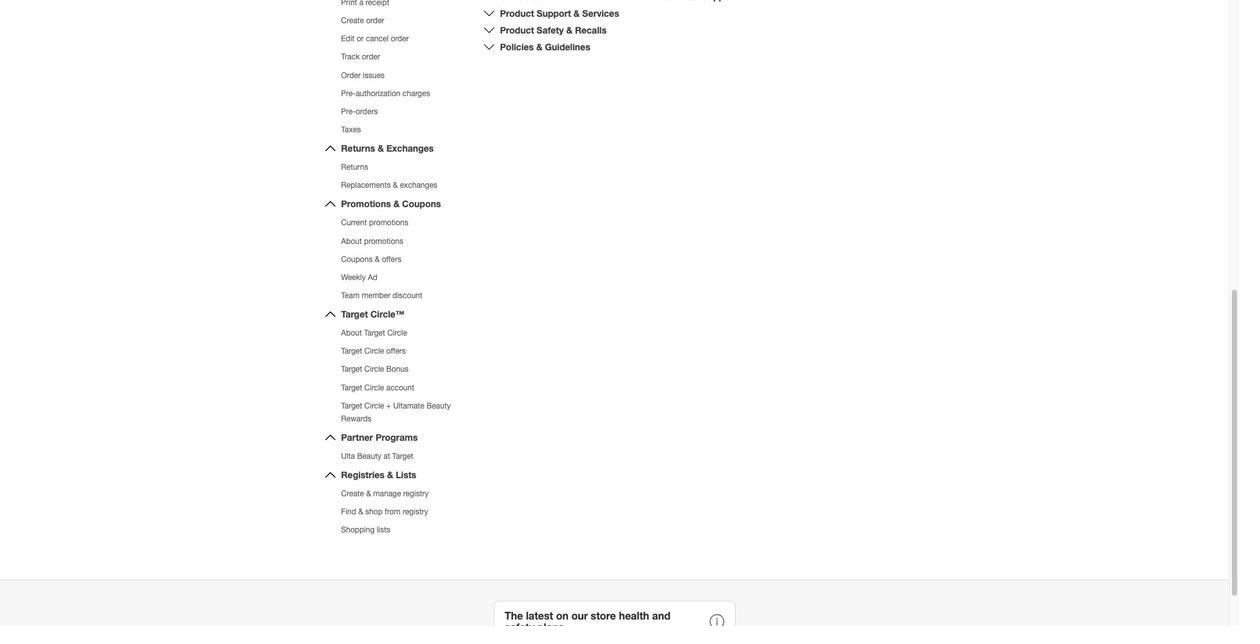 Task type: vqa. For each thing, say whether or not it's contained in the screenshot.
Target Circle™
yes



Task type: locate. For each thing, give the bounding box(es) containing it.
registry
[[403, 490, 429, 499], [403, 508, 428, 517]]

& for coupons
[[394, 199, 400, 209]]

circle for bonus
[[365, 365, 384, 374]]

2 pre- from the top
[[341, 107, 356, 116]]

circle down about target circle
[[365, 347, 384, 356]]

promotions for about promotions
[[364, 237, 404, 246]]

latest
[[526, 610, 554, 622]]

partner
[[341, 432, 373, 443]]

0 vertical spatial product
[[500, 8, 534, 19]]

& for exchanges
[[378, 143, 384, 154]]

1 vertical spatial product
[[500, 24, 534, 35]]

edit
[[341, 34, 355, 43]]

cancel
[[366, 34, 389, 43]]

rewards
[[341, 414, 372, 423]]

beauty left at
[[357, 452, 382, 461]]

coupons down the "exchanges"
[[402, 199, 441, 209]]

weekly ad
[[341, 273, 378, 282]]

store
[[591, 610, 616, 622]]

order right 'cancel'
[[391, 34, 409, 43]]

0 vertical spatial create
[[341, 16, 364, 25]]

& for lists
[[387, 470, 393, 481]]

pre-orders
[[341, 107, 378, 116]]

1 horizontal spatial coupons
[[402, 199, 441, 209]]

& left lists
[[387, 470, 393, 481]]

0 vertical spatial about
[[341, 237, 362, 246]]

current promotions link
[[341, 219, 409, 228]]

0 horizontal spatial coupons
[[341, 255, 373, 264]]

coupons
[[402, 199, 441, 209], [341, 255, 373, 264]]

pre-orders link
[[341, 107, 378, 116]]

exchanges
[[387, 143, 434, 154]]

edit or cancel order
[[341, 34, 409, 43]]

about target circle
[[341, 329, 407, 338]]

target down target circle offers
[[341, 365, 362, 374]]

target for target circle + ultamate beauty rewards
[[341, 401, 362, 410]]

1 product from the top
[[500, 8, 534, 19]]

partner programs link
[[341, 432, 418, 443]]

create order link
[[341, 16, 385, 25]]

policies & guidelines
[[500, 41, 591, 52]]

0 vertical spatial registry
[[403, 490, 429, 499]]

0 vertical spatial returns
[[341, 143, 375, 154]]

offers up the "bonus"
[[387, 347, 406, 356]]

pre- up taxes link
[[341, 107, 356, 116]]

circle™
[[371, 309, 405, 320]]

beauty inside target circle + ultamate beauty rewards
[[427, 401, 451, 410]]

current promotions
[[341, 219, 409, 228]]

1 about from the top
[[341, 237, 362, 246]]

product safety & recalls
[[500, 24, 607, 35]]

about up target circle offers
[[341, 329, 362, 338]]

returns up replacements
[[341, 163, 368, 172]]

services
[[583, 8, 620, 19]]

registry right from
[[403, 508, 428, 517]]

promotions
[[341, 199, 391, 209]]

guidelines
[[545, 41, 591, 52]]

1 vertical spatial pre-
[[341, 107, 356, 116]]

&
[[574, 8, 580, 19], [567, 24, 573, 35], [537, 41, 543, 52], [378, 143, 384, 154], [393, 181, 398, 190], [394, 199, 400, 209], [375, 255, 380, 264], [387, 470, 393, 481], [366, 490, 371, 499], [359, 508, 363, 517]]

weekly ad link
[[341, 273, 378, 282]]

0 horizontal spatial beauty
[[357, 452, 382, 461]]

1 vertical spatial create
[[341, 490, 364, 499]]

1 pre- from the top
[[341, 89, 356, 98]]

create up edit at the top of the page
[[341, 16, 364, 25]]

team member discount link
[[341, 291, 423, 300]]

promotions & coupons
[[341, 199, 441, 209]]

returns up the "returns" link
[[341, 143, 375, 154]]

lists
[[377, 526, 391, 535]]

& up "ad"
[[375, 255, 380, 264]]

registries & lists
[[341, 470, 417, 481]]

& left manage
[[366, 490, 371, 499]]

safety
[[505, 621, 535, 626]]

product for product support & services
[[500, 8, 534, 19]]

1 vertical spatial offers
[[387, 347, 406, 356]]

2 returns from the top
[[341, 163, 368, 172]]

circle down the target circle bonus
[[365, 383, 384, 392]]

order
[[366, 16, 385, 25], [391, 34, 409, 43], [362, 53, 380, 62]]

offers for coupons & offers
[[382, 255, 402, 264]]

2 vertical spatial order
[[362, 53, 380, 62]]

pre- for authorization
[[341, 89, 356, 98]]

create
[[341, 16, 364, 25], [341, 490, 364, 499]]

promotions for current promotions
[[369, 219, 409, 228]]

target inside target circle + ultamate beauty rewards
[[341, 401, 362, 410]]

& up promotions & coupons
[[393, 181, 398, 190]]

returns
[[341, 143, 375, 154], [341, 163, 368, 172]]

2 about from the top
[[341, 329, 362, 338]]

ultamate
[[393, 401, 425, 410]]

circle for +
[[365, 401, 384, 410]]

1 vertical spatial promotions
[[364, 237, 404, 246]]

0 vertical spatial promotions
[[369, 219, 409, 228]]

target down the target circle bonus
[[341, 383, 362, 392]]

promotions down current promotions
[[364, 237, 404, 246]]

policies & guidelines link
[[500, 41, 591, 52]]

track order
[[341, 53, 380, 62]]

promotions
[[369, 219, 409, 228], [364, 237, 404, 246]]

0 vertical spatial pre-
[[341, 89, 356, 98]]

+
[[387, 401, 391, 410]]

pre- down order at the top of the page
[[341, 89, 356, 98]]

at
[[384, 452, 390, 461]]

0 vertical spatial beauty
[[427, 401, 451, 410]]

0 vertical spatial order
[[366, 16, 385, 25]]

target down team
[[341, 309, 368, 320]]

pre-
[[341, 89, 356, 98], [341, 107, 356, 116]]

1 vertical spatial returns
[[341, 163, 368, 172]]

1 horizontal spatial beauty
[[427, 401, 451, 410]]

1 vertical spatial about
[[341, 329, 362, 338]]

& for exchanges
[[393, 181, 398, 190]]

order up issues
[[362, 53, 380, 62]]

1 create from the top
[[341, 16, 364, 25]]

bonus
[[387, 365, 409, 374]]

circle down target circle offers
[[365, 365, 384, 374]]

target up target circle offers
[[364, 329, 385, 338]]

track order link
[[341, 53, 380, 62]]

order up edit or cancel order link
[[366, 16, 385, 25]]

& up guidelines
[[567, 24, 573, 35]]

coupons & offers
[[341, 255, 402, 264]]

weekly
[[341, 273, 366, 282]]

returns link
[[341, 163, 368, 172]]

2 create from the top
[[341, 490, 364, 499]]

circle for offers
[[365, 347, 384, 356]]

create for create order
[[341, 16, 364, 25]]

target up rewards
[[341, 401, 362, 410]]

support
[[537, 8, 571, 19]]

offers down about promotions
[[382, 255, 402, 264]]

promotions down promotions & coupons link
[[369, 219, 409, 228]]

registry down lists
[[403, 490, 429, 499]]

& down safety
[[537, 41, 543, 52]]

& right find
[[359, 508, 363, 517]]

coupons up weekly ad link
[[341, 255, 373, 264]]

create & manage registry link
[[341, 490, 429, 499]]

member
[[362, 291, 391, 300]]

about
[[341, 237, 362, 246], [341, 329, 362, 338]]

plans
[[538, 621, 564, 626]]

target down about target circle
[[341, 347, 362, 356]]

beauty right the ultamate
[[427, 401, 451, 410]]

create up find
[[341, 490, 364, 499]]

ad
[[368, 273, 378, 282]]

1 returns from the top
[[341, 143, 375, 154]]

create for create & manage registry
[[341, 490, 364, 499]]

2 product from the top
[[500, 24, 534, 35]]

& left exchanges
[[378, 143, 384, 154]]

beauty
[[427, 401, 451, 410], [357, 452, 382, 461]]

product
[[500, 8, 534, 19], [500, 24, 534, 35]]

circle
[[388, 329, 407, 338], [365, 347, 384, 356], [365, 365, 384, 374], [365, 383, 384, 392], [365, 401, 384, 410]]

the
[[505, 610, 523, 622]]

about down current
[[341, 237, 362, 246]]

& up recalls on the top of the page
[[574, 8, 580, 19]]

track
[[341, 53, 360, 62]]

circle left +
[[365, 401, 384, 410]]

& down replacements & exchanges at the left
[[394, 199, 400, 209]]

circle down circle™
[[388, 329, 407, 338]]

0 vertical spatial offers
[[382, 255, 402, 264]]

about promotions
[[341, 237, 404, 246]]

circle inside target circle + ultamate beauty rewards
[[365, 401, 384, 410]]

& for manage
[[366, 490, 371, 499]]



Task type: describe. For each thing, give the bounding box(es) containing it.
registries & lists link
[[341, 470, 417, 481]]

returns for the "returns" link
[[341, 163, 368, 172]]

partner programs
[[341, 432, 418, 443]]

and
[[652, 610, 671, 622]]

on
[[556, 610, 569, 622]]

target circle offers
[[341, 347, 406, 356]]

team member discount
[[341, 291, 423, 300]]

target circle bonus
[[341, 365, 409, 374]]

target circle offers link
[[341, 347, 406, 356]]

manage
[[373, 490, 401, 499]]

target circle + ultamate beauty rewards link
[[341, 401, 451, 423]]

create & manage registry
[[341, 490, 429, 499]]

target right at
[[393, 452, 414, 461]]

health
[[619, 610, 650, 622]]

circle for account
[[365, 383, 384, 392]]

shopping lists
[[341, 526, 391, 535]]

recalls
[[575, 24, 607, 35]]

about target circle link
[[341, 329, 407, 338]]

promotions & coupons link
[[341, 199, 441, 209]]

shopping lists link
[[341, 526, 391, 535]]

issues
[[363, 71, 385, 80]]

the latest on our store health and safety plans link
[[494, 601, 736, 626]]

product support & services link
[[500, 8, 620, 19]]

target circle bonus link
[[341, 365, 409, 374]]

find & shop from registry link
[[341, 508, 428, 517]]

about promotions link
[[341, 237, 404, 246]]

create order
[[341, 16, 385, 25]]

& for offers
[[375, 255, 380, 264]]

1 vertical spatial coupons
[[341, 255, 373, 264]]

product support & services
[[500, 8, 620, 19]]

0 vertical spatial coupons
[[402, 199, 441, 209]]

safety
[[537, 24, 564, 35]]

offers for target circle offers
[[387, 347, 406, 356]]

target for target circle account
[[341, 383, 362, 392]]

& for guidelines
[[537, 41, 543, 52]]

target circle account
[[341, 383, 415, 392]]

returns for returns & exchanges
[[341, 143, 375, 154]]

authorization
[[356, 89, 401, 98]]

edit or cancel order link
[[341, 34, 409, 43]]

target for target circle offers
[[341, 347, 362, 356]]

taxes
[[341, 125, 361, 134]]

account
[[387, 383, 415, 392]]

target for target circle bonus
[[341, 365, 362, 374]]

pre-authorization charges
[[341, 89, 430, 98]]

discount
[[393, 291, 423, 300]]

order for create order
[[366, 16, 385, 25]]

product for product safety & recalls
[[500, 24, 534, 35]]

or
[[357, 34, 364, 43]]

policies
[[500, 41, 534, 52]]

orders
[[356, 107, 378, 116]]

1 vertical spatial order
[[391, 34, 409, 43]]

order issues
[[341, 71, 385, 80]]

ulta beauty at target link
[[341, 452, 414, 461]]

current
[[341, 219, 367, 228]]

target circle + ultamate beauty rewards
[[341, 401, 451, 423]]

product safety & recalls link
[[500, 24, 607, 35]]

target circle™
[[341, 309, 405, 320]]

about for about target circle
[[341, 329, 362, 338]]

returns & exchanges
[[341, 143, 434, 154]]

coupons & offers link
[[341, 255, 402, 264]]

target circle™ link
[[341, 309, 405, 320]]

& for shop
[[359, 508, 363, 517]]

team
[[341, 291, 360, 300]]

replacements & exchanges link
[[341, 181, 438, 190]]

order
[[341, 71, 361, 80]]

about for about promotions
[[341, 237, 362, 246]]

target circle account link
[[341, 383, 415, 392]]

shopping
[[341, 526, 375, 535]]

pre-authorization charges link
[[341, 89, 430, 98]]

order for track order
[[362, 53, 380, 62]]

the latest on our store health and safety plans
[[505, 610, 671, 626]]

pre- for orders
[[341, 107, 356, 116]]

ulta
[[341, 452, 355, 461]]

1 vertical spatial beauty
[[357, 452, 382, 461]]

replacements & exchanges
[[341, 181, 438, 190]]

target for target circle™
[[341, 309, 368, 320]]

programs
[[376, 432, 418, 443]]

from
[[385, 508, 401, 517]]

1 vertical spatial registry
[[403, 508, 428, 517]]

returns & exchanges link
[[341, 143, 434, 154]]

find
[[341, 508, 356, 517]]

replacements
[[341, 181, 391, 190]]

registries
[[341, 470, 385, 481]]

charges
[[403, 89, 430, 98]]

exchanges
[[400, 181, 438, 190]]

order issues link
[[341, 71, 385, 80]]

find & shop from registry
[[341, 508, 428, 517]]

taxes link
[[341, 125, 361, 134]]

ulta beauty at target
[[341, 452, 414, 461]]



